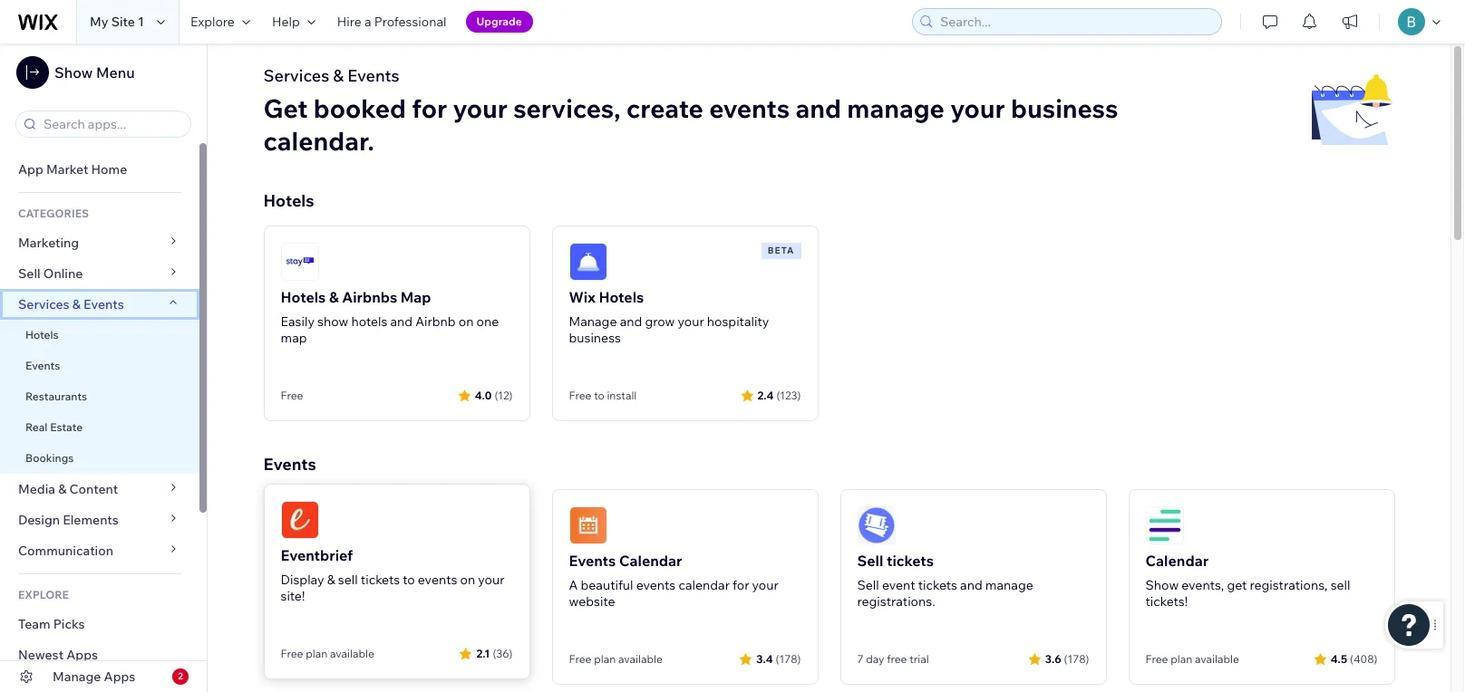 Task type: describe. For each thing, give the bounding box(es) containing it.
events up hotels link
[[83, 297, 124, 313]]

grow
[[645, 314, 675, 330]]

& for media & content
[[58, 482, 67, 498]]

calendar logo image
[[1146, 507, 1184, 545]]

1 horizontal spatial to
[[594, 389, 605, 403]]

& for hotels & airbnbs map easily show hotels and airbnb on one map
[[329, 288, 339, 307]]

calendar show events, get registrations, sell tickets!
[[1146, 552, 1351, 610]]

2.4
[[758, 389, 774, 402]]

registrations,
[[1250, 578, 1328, 594]]

home
[[91, 161, 127, 178]]

services & events link
[[0, 289, 200, 320]]

apps for manage apps
[[104, 669, 135, 686]]

1
[[138, 14, 144, 30]]

to inside eventbrief display & sell tickets to events on your site!
[[403, 572, 415, 589]]

hotels & airbnbs map logo image
[[281, 243, 319, 281]]

your inside eventbrief display & sell tickets to events on your site!
[[478, 572, 505, 589]]

get
[[1227, 578, 1247, 594]]

available for show
[[1195, 653, 1239, 667]]

show menu button
[[16, 56, 135, 89]]

hotels & airbnbs map easily show hotels and airbnb on one map
[[281, 288, 499, 346]]

services for services & events get booked for your services, create events and manage your business calendar.
[[263, 65, 329, 86]]

and inside the hotels & airbnbs map easily show hotels and airbnb on one map
[[390, 314, 413, 330]]

Search apps... field
[[38, 112, 185, 137]]

(12)
[[495, 389, 513, 402]]

hospitality
[[707, 314, 769, 330]]

eventbrief logo image
[[281, 501, 319, 540]]

4.0 (12)
[[475, 389, 513, 402]]

easily
[[281, 314, 315, 330]]

events inside eventbrief display & sell tickets to events on your site!
[[418, 572, 457, 589]]

services,
[[514, 92, 621, 124]]

create
[[627, 92, 704, 124]]

upgrade
[[477, 15, 522, 28]]

sell online
[[18, 266, 83, 282]]

airbnbs
[[342, 288, 397, 307]]

sell tickets logo image
[[857, 507, 896, 545]]

map
[[401, 288, 431, 307]]

sell inside calendar show events, get registrations, sell tickets!
[[1331, 578, 1351, 594]]

(178) for sell tickets
[[1064, 652, 1090, 666]]

services & events
[[18, 297, 124, 313]]

calendar
[[679, 578, 730, 594]]

services for services & events
[[18, 297, 69, 313]]

beautiful
[[581, 578, 633, 594]]

wix hotels manage and grow your hospitality business
[[569, 288, 769, 346]]

Search... field
[[935, 9, 1216, 34]]

design
[[18, 512, 60, 529]]

elements
[[63, 512, 119, 529]]

3.6 (178)
[[1045, 652, 1090, 666]]

real estate
[[25, 421, 83, 434]]

events inside the events calendar a beautiful events calendar for your website
[[569, 552, 616, 570]]

newest
[[18, 647, 64, 664]]

media & content link
[[0, 474, 200, 505]]

sell for online
[[18, 266, 40, 282]]

hotels up hotels & airbnbs map logo at the left top of page
[[263, 190, 314, 211]]

help
[[272, 14, 300, 30]]

7 day free trial
[[857, 653, 929, 667]]

estate
[[50, 421, 83, 434]]

market
[[46, 161, 88, 178]]

trial
[[910, 653, 929, 667]]

day
[[866, 653, 885, 667]]

your inside wix hotels manage and grow your hospitality business
[[678, 314, 704, 330]]

real estate link
[[0, 413, 200, 443]]

events up 'restaurants'
[[25, 359, 60, 373]]

website
[[569, 594, 615, 610]]

2.1
[[477, 647, 490, 661]]

site!
[[281, 589, 305, 605]]

free for calendar
[[1146, 653, 1168, 667]]

events inside the events calendar a beautiful events calendar for your website
[[636, 578, 676, 594]]

event
[[882, 578, 916, 594]]

events inside services & events get booked for your services, create events and manage your business calendar.
[[347, 65, 400, 86]]

app market home
[[18, 161, 127, 178]]

(408)
[[1350, 652, 1378, 666]]

and inside services & events get booked for your services, create events and manage your business calendar.
[[796, 92, 842, 124]]

3.6
[[1045, 652, 1062, 666]]

design elements link
[[0, 505, 200, 536]]

apps for newest apps
[[66, 647, 98, 664]]

wix hotels logo image
[[569, 243, 607, 281]]

free for events calendar
[[569, 653, 592, 667]]

menu
[[96, 63, 135, 82]]

professional
[[374, 14, 447, 30]]

media & content
[[18, 482, 118, 498]]

my site 1
[[90, 14, 144, 30]]

2.4 (123)
[[758, 389, 801, 402]]

& for services & events
[[72, 297, 81, 313]]

restaurants link
[[0, 382, 200, 413]]

explore
[[190, 14, 235, 30]]

sidebar element
[[0, 44, 208, 693]]

free to install
[[569, 389, 637, 403]]

free plan available for show
[[1146, 653, 1239, 667]]

explore
[[18, 589, 69, 602]]

and inside wix hotels manage and grow your hospitality business
[[620, 314, 642, 330]]

4.5 (408)
[[1331, 652, 1378, 666]]

calendar.
[[263, 125, 374, 157]]

plan for display
[[306, 647, 328, 661]]

tickets up event
[[887, 552, 934, 570]]

manage inside sidebar element
[[53, 669, 101, 686]]

hotels
[[351, 314, 388, 330]]

newest apps link
[[0, 640, 200, 671]]

events link
[[0, 351, 200, 382]]

design elements
[[18, 512, 119, 529]]

on inside the hotels & airbnbs map easily show hotels and airbnb on one map
[[459, 314, 474, 330]]

communication
[[18, 543, 116, 560]]

restaurants
[[25, 390, 87, 404]]

tickets!
[[1146, 594, 1188, 610]]

airbnb
[[416, 314, 456, 330]]

content
[[69, 482, 118, 498]]

events calendar a beautiful events calendar for your website
[[569, 552, 779, 610]]

7
[[857, 653, 864, 667]]

free plan available for display
[[281, 647, 374, 661]]

services & events get booked for your services, create events and manage your business calendar.
[[263, 65, 1119, 157]]

marketing
[[18, 235, 79, 251]]

free
[[887, 653, 907, 667]]

your inside the events calendar a beautiful events calendar for your website
[[752, 578, 779, 594]]



Task type: locate. For each thing, give the bounding box(es) containing it.
sell
[[338, 572, 358, 589], [1331, 578, 1351, 594]]

0 vertical spatial manage
[[569, 314, 617, 330]]

manage
[[847, 92, 945, 124], [986, 578, 1034, 594]]

a
[[365, 14, 371, 30]]

newest apps
[[18, 647, 98, 664]]

app market home link
[[0, 154, 200, 185]]

1 vertical spatial business
[[569, 330, 621, 346]]

sell down sell tickets logo
[[857, 552, 884, 570]]

free for wix hotels
[[569, 389, 592, 403]]

upgrade button
[[466, 11, 533, 33]]

my
[[90, 14, 108, 30]]

0 horizontal spatial events
[[418, 572, 457, 589]]

events up the booked
[[347, 65, 400, 86]]

help button
[[261, 0, 326, 44]]

real
[[25, 421, 48, 434]]

your
[[453, 92, 508, 124], [951, 92, 1005, 124], [678, 314, 704, 330], [478, 572, 505, 589], [752, 578, 779, 594]]

one
[[477, 314, 499, 330]]

sell tickets sell event tickets and manage registrations.
[[857, 552, 1034, 610]]

0 horizontal spatial business
[[569, 330, 621, 346]]

& inside services & events link
[[72, 297, 81, 313]]

apps
[[66, 647, 98, 664], [104, 669, 135, 686]]

1 horizontal spatial (178)
[[1064, 652, 1090, 666]]

& down online
[[72, 297, 81, 313]]

(36)
[[493, 647, 513, 661]]

3.4
[[757, 652, 773, 666]]

online
[[43, 266, 83, 282]]

free
[[281, 389, 303, 403], [569, 389, 592, 403], [281, 647, 303, 661], [569, 653, 592, 667], [1146, 653, 1168, 667]]

2 horizontal spatial plan
[[1171, 653, 1193, 667]]

beta
[[768, 245, 795, 257]]

2 calendar from the left
[[1146, 552, 1209, 570]]

eventbrief display & sell tickets to events on your site!
[[281, 547, 505, 605]]

on inside eventbrief display & sell tickets to events on your site!
[[460, 572, 475, 589]]

manage inside wix hotels manage and grow your hospitality business
[[569, 314, 617, 330]]

available down events,
[[1195, 653, 1239, 667]]

events
[[347, 65, 400, 86], [83, 297, 124, 313], [25, 359, 60, 373], [263, 454, 316, 475], [569, 552, 616, 570]]

show inside button
[[54, 63, 93, 82]]

to
[[594, 389, 605, 403], [403, 572, 415, 589]]

team picks
[[18, 617, 85, 633]]

calendar up events,
[[1146, 552, 1209, 570]]

app
[[18, 161, 43, 178]]

available for calendar
[[618, 653, 663, 667]]

picks
[[53, 617, 85, 633]]

calendar inside the events calendar a beautiful events calendar for your website
[[619, 552, 682, 570]]

communication link
[[0, 536, 200, 567]]

manage down wix
[[569, 314, 617, 330]]

free down website
[[569, 653, 592, 667]]

(178) right 3.6
[[1064, 652, 1090, 666]]

0 horizontal spatial services
[[18, 297, 69, 313]]

1 vertical spatial sell
[[857, 552, 884, 570]]

free for eventbrief
[[281, 647, 303, 661]]

events up beautiful
[[569, 552, 616, 570]]

services inside services & events link
[[18, 297, 69, 313]]

(178)
[[776, 652, 801, 666], [1064, 652, 1090, 666]]

free plan available down tickets!
[[1146, 653, 1239, 667]]

apps inside the newest apps link
[[66, 647, 98, 664]]

2 horizontal spatial free plan available
[[1146, 653, 1239, 667]]

events
[[709, 92, 790, 124], [418, 572, 457, 589], [636, 578, 676, 594]]

2 vertical spatial sell
[[857, 578, 879, 594]]

free left install
[[569, 389, 592, 403]]

free plan available
[[281, 647, 374, 661], [569, 653, 663, 667], [1146, 653, 1239, 667]]

0 horizontal spatial show
[[54, 63, 93, 82]]

(178) for events calendar
[[776, 652, 801, 666]]

categories
[[18, 207, 89, 220]]

1 horizontal spatial events
[[636, 578, 676, 594]]

for right the calendar
[[733, 578, 749, 594]]

plan down tickets!
[[1171, 653, 1193, 667]]

hotels link
[[0, 320, 200, 351]]

0 horizontal spatial available
[[330, 647, 374, 661]]

hotels inside sidebar element
[[25, 328, 59, 342]]

services
[[263, 65, 329, 86], [18, 297, 69, 313]]

install
[[607, 389, 637, 403]]

(123)
[[777, 389, 801, 402]]

for right the booked
[[412, 92, 447, 124]]

free plan available for calendar
[[569, 653, 663, 667]]

show menu
[[54, 63, 135, 82]]

0 horizontal spatial (178)
[[776, 652, 801, 666]]

business inside services & events get booked for your services, create events and manage your business calendar.
[[1011, 92, 1119, 124]]

eventbrief
[[281, 547, 353, 565]]

bookings
[[25, 452, 74, 465]]

tickets right display
[[361, 572, 400, 589]]

available for display
[[330, 647, 374, 661]]

1 vertical spatial manage
[[986, 578, 1034, 594]]

plan down display
[[306, 647, 328, 661]]

1 horizontal spatial services
[[263, 65, 329, 86]]

show
[[54, 63, 93, 82], [1146, 578, 1179, 594]]

1 horizontal spatial free plan available
[[569, 653, 663, 667]]

hire a professional link
[[326, 0, 458, 44]]

registrations.
[[857, 594, 935, 610]]

0 horizontal spatial plan
[[306, 647, 328, 661]]

and inside sell tickets sell event tickets and manage registrations.
[[960, 578, 983, 594]]

available down beautiful
[[618, 653, 663, 667]]

hotels up easily
[[281, 288, 326, 307]]

1 horizontal spatial sell
[[1331, 578, 1351, 594]]

manage inside services & events get booked for your services, create events and manage your business calendar.
[[847, 92, 945, 124]]

for inside the events calendar a beautiful events calendar for your website
[[733, 578, 749, 594]]

map
[[281, 330, 307, 346]]

tickets for eventbrief
[[361, 572, 400, 589]]

& inside the hotels & airbnbs map easily show hotels and airbnb on one map
[[329, 288, 339, 307]]

1 vertical spatial apps
[[104, 669, 135, 686]]

1 vertical spatial show
[[1146, 578, 1179, 594]]

0 vertical spatial sell
[[18, 266, 40, 282]]

tickets right event
[[918, 578, 958, 594]]

1 vertical spatial for
[[733, 578, 749, 594]]

manage inside sell tickets sell event tickets and manage registrations.
[[986, 578, 1034, 594]]

0 vertical spatial manage
[[847, 92, 945, 124]]

a
[[569, 578, 578, 594]]

1 horizontal spatial manage
[[569, 314, 617, 330]]

0 horizontal spatial sell
[[338, 572, 358, 589]]

plan for calendar
[[594, 653, 616, 667]]

hotels inside the hotels & airbnbs map easily show hotels and airbnb on one map
[[281, 288, 326, 307]]

manage down newest apps
[[53, 669, 101, 686]]

hotels down services & events at the top of page
[[25, 328, 59, 342]]

4.5
[[1331, 652, 1348, 666]]

manage apps
[[53, 669, 135, 686]]

bookings link
[[0, 443, 200, 474]]

plan down website
[[594, 653, 616, 667]]

team picks link
[[0, 609, 200, 640]]

& inside eventbrief display & sell tickets to events on your site!
[[327, 572, 335, 589]]

plan for show
[[1171, 653, 1193, 667]]

sell for tickets
[[857, 552, 884, 570]]

sell inside eventbrief display & sell tickets to events on your site!
[[338, 572, 358, 589]]

1 horizontal spatial for
[[733, 578, 749, 594]]

0 horizontal spatial apps
[[66, 647, 98, 664]]

0 horizontal spatial for
[[412, 92, 447, 124]]

& right media
[[58, 482, 67, 498]]

hotels
[[263, 190, 314, 211], [281, 288, 326, 307], [599, 288, 644, 307], [25, 328, 59, 342]]

show inside calendar show events, get registrations, sell tickets!
[[1146, 578, 1179, 594]]

services down sell online
[[18, 297, 69, 313]]

& for services & events get booked for your services, create events and manage your business calendar.
[[333, 65, 344, 86]]

apps up manage apps
[[66, 647, 98, 664]]

display
[[281, 572, 324, 589]]

0 vertical spatial business
[[1011, 92, 1119, 124]]

services up 'get'
[[263, 65, 329, 86]]

1 calendar from the left
[[619, 552, 682, 570]]

1 horizontal spatial business
[[1011, 92, 1119, 124]]

& down eventbrief
[[327, 572, 335, 589]]

0 vertical spatial services
[[263, 65, 329, 86]]

business down search... field
[[1011, 92, 1119, 124]]

& inside the media & content link
[[58, 482, 67, 498]]

1 horizontal spatial apps
[[104, 669, 135, 686]]

events inside services & events get booked for your services, create events and manage your business calendar.
[[709, 92, 790, 124]]

0 horizontal spatial calendar
[[619, 552, 682, 570]]

& up show
[[329, 288, 339, 307]]

1 horizontal spatial plan
[[594, 653, 616, 667]]

show left events,
[[1146, 578, 1179, 594]]

available down eventbrief display & sell tickets to events on your site!
[[330, 647, 374, 661]]

1 horizontal spatial manage
[[986, 578, 1034, 594]]

0 horizontal spatial free plan available
[[281, 647, 374, 661]]

on
[[459, 314, 474, 330], [460, 572, 475, 589]]

0 vertical spatial for
[[412, 92, 447, 124]]

tickets inside eventbrief display & sell tickets to events on your site!
[[361, 572, 400, 589]]

hotels right wix
[[599, 288, 644, 307]]

events calendar logo image
[[569, 507, 607, 545]]

1 horizontal spatial show
[[1146, 578, 1179, 594]]

calendar
[[619, 552, 682, 570], [1146, 552, 1209, 570]]

2 horizontal spatial events
[[709, 92, 790, 124]]

1 vertical spatial services
[[18, 297, 69, 313]]

media
[[18, 482, 55, 498]]

manage
[[569, 314, 617, 330], [53, 669, 101, 686]]

free plan available down website
[[569, 653, 663, 667]]

sell left online
[[18, 266, 40, 282]]

2 horizontal spatial available
[[1195, 653, 1239, 667]]

business
[[1011, 92, 1119, 124], [569, 330, 621, 346]]

& inside services & events get booked for your services, create events and manage your business calendar.
[[333, 65, 344, 86]]

plan
[[306, 647, 328, 661], [594, 653, 616, 667], [1171, 653, 1193, 667]]

free down map
[[281, 389, 303, 403]]

0 vertical spatial on
[[459, 314, 474, 330]]

events,
[[1182, 578, 1224, 594]]

0 horizontal spatial manage
[[847, 92, 945, 124]]

1 horizontal spatial available
[[618, 653, 663, 667]]

& up the booked
[[333, 65, 344, 86]]

sell
[[18, 266, 40, 282], [857, 552, 884, 570], [857, 578, 879, 594]]

sell down eventbrief
[[338, 572, 358, 589]]

wix
[[569, 288, 596, 307]]

2 (178) from the left
[[1064, 652, 1090, 666]]

sell inside sidebar element
[[18, 266, 40, 282]]

calendar inside calendar show events, get registrations, sell tickets!
[[1146, 552, 1209, 570]]

hire
[[337, 14, 362, 30]]

booked
[[314, 92, 406, 124]]

events up 'eventbrief logo'
[[263, 454, 316, 475]]

0 horizontal spatial to
[[403, 572, 415, 589]]

free down tickets!
[[1146, 653, 1168, 667]]

business inside wix hotels manage and grow your hospitality business
[[569, 330, 621, 346]]

sell left event
[[857, 578, 879, 594]]

0 horizontal spatial manage
[[53, 669, 101, 686]]

sell online link
[[0, 258, 200, 289]]

apps down team picks link
[[104, 669, 135, 686]]

site
[[111, 14, 135, 30]]

for
[[412, 92, 447, 124], [733, 578, 749, 594]]

calendar up beautiful
[[619, 552, 682, 570]]

show left menu
[[54, 63, 93, 82]]

free plan available down site!
[[281, 647, 374, 661]]

hotels inside wix hotels manage and grow your hospitality business
[[599, 288, 644, 307]]

1 vertical spatial on
[[460, 572, 475, 589]]

(178) right 3.4
[[776, 652, 801, 666]]

1 vertical spatial manage
[[53, 669, 101, 686]]

1 horizontal spatial calendar
[[1146, 552, 1209, 570]]

0 vertical spatial apps
[[66, 647, 98, 664]]

0 vertical spatial to
[[594, 389, 605, 403]]

for inside services & events get booked for your services, create events and manage your business calendar.
[[412, 92, 447, 124]]

1 (178) from the left
[[776, 652, 801, 666]]

&
[[333, 65, 344, 86], [329, 288, 339, 307], [72, 297, 81, 313], [58, 482, 67, 498], [327, 572, 335, 589]]

0 vertical spatial show
[[54, 63, 93, 82]]

tickets for sell
[[918, 578, 958, 594]]

3.4 (178)
[[757, 652, 801, 666]]

1 vertical spatial to
[[403, 572, 415, 589]]

2.1 (36)
[[477, 647, 513, 661]]

marketing link
[[0, 228, 200, 258]]

services inside services & events get booked for your services, create events and manage your business calendar.
[[263, 65, 329, 86]]

sell right registrations,
[[1331, 578, 1351, 594]]

business down wix
[[569, 330, 621, 346]]

free down site!
[[281, 647, 303, 661]]

get
[[263, 92, 308, 124]]



Task type: vqa. For each thing, say whether or not it's contained in the screenshot.


